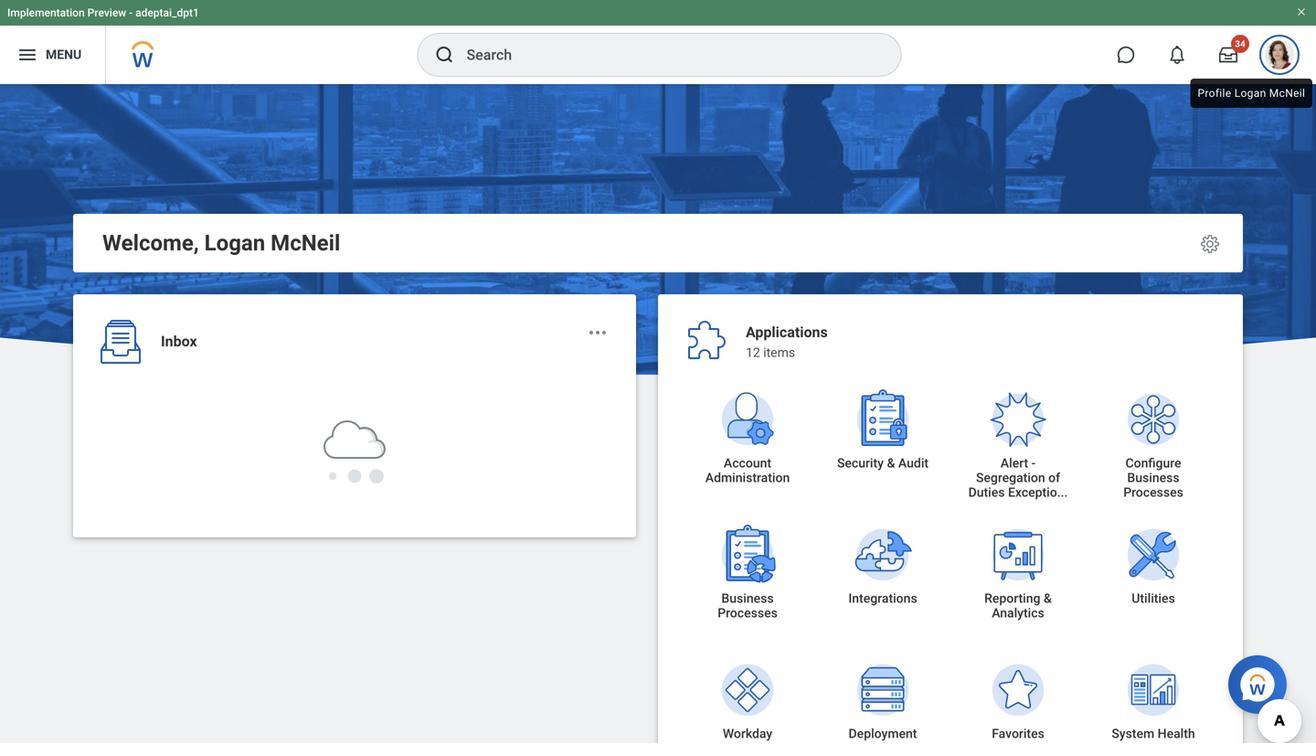 Task type: vqa. For each thing, say whether or not it's contained in the screenshot.
the top inbox icon
no



Task type: describe. For each thing, give the bounding box(es) containing it.
mcneil for welcome, logan mcneil
[[271, 230, 340, 256]]

related actions image
[[587, 322, 609, 344]]

workday link
[[680, 638, 815, 743]]

profile logan mcneil image
[[1265, 40, 1294, 73]]

account administration
[[705, 456, 790, 485]]

& for analytics
[[1044, 591, 1052, 606]]

welcome, logan mcneil
[[102, 230, 340, 256]]

integrations
[[849, 591, 917, 606]]

preview
[[87, 6, 126, 19]]

34
[[1235, 38, 1246, 49]]

utilities
[[1132, 591, 1175, 606]]

implementation
[[7, 6, 85, 19]]

mcneil for profile logan mcneil
[[1270, 87, 1306, 100]]

inbox large image
[[1219, 46, 1238, 64]]

favorites
[[992, 726, 1045, 741]]

12
[[746, 345, 760, 360]]

configure applications image
[[1199, 233, 1221, 255]]

duties
[[969, 485, 1005, 500]]

applications 12 items
[[746, 324, 828, 360]]

- inside alert - segregation of duties exceptio ...
[[1032, 456, 1036, 471]]

health
[[1158, 726, 1195, 741]]

menu
[[46, 47, 82, 62]]

integrations link
[[815, 503, 951, 638]]

alert
[[1001, 456, 1029, 471]]

menu button
[[0, 26, 105, 84]]

reporting & analytics
[[985, 591, 1052, 621]]

...
[[1057, 485, 1068, 500]]

logan for profile
[[1235, 87, 1267, 100]]

segregation
[[976, 470, 1045, 485]]

alert - segregation of duties exceptio ...
[[969, 456, 1068, 500]]

Search Workday  search field
[[467, 35, 863, 75]]

system health
[[1112, 726, 1195, 741]]

account
[[724, 456, 772, 471]]

close environment banner image
[[1296, 6, 1307, 17]]

audit
[[898, 456, 929, 471]]

34 button
[[1208, 35, 1250, 75]]

inbox
[[161, 333, 197, 350]]

workday
[[723, 726, 773, 741]]

configure business processes
[[1124, 456, 1184, 500]]

deployment link
[[815, 638, 951, 743]]

reporting
[[985, 591, 1041, 606]]



Task type: locate. For each thing, give the bounding box(es) containing it.
favorites link
[[951, 638, 1086, 743]]

welcome,
[[102, 230, 199, 256]]

0 vertical spatial logan
[[1235, 87, 1267, 100]]

processes down configure
[[1124, 485, 1184, 500]]

configure
[[1126, 456, 1182, 471]]

applications
[[746, 324, 828, 341]]

0 horizontal spatial logan
[[204, 230, 265, 256]]

security
[[837, 456, 884, 471]]

business
[[1128, 470, 1180, 485], [722, 591, 774, 606]]

administration
[[705, 470, 790, 485]]

security & audit
[[837, 456, 929, 471]]

-
[[129, 6, 133, 19], [1032, 456, 1036, 471]]

& left audit
[[887, 456, 895, 471]]

justify image
[[16, 44, 38, 66]]

logan right profile
[[1235, 87, 1267, 100]]

1 vertical spatial -
[[1032, 456, 1036, 471]]

system
[[1112, 726, 1155, 741]]

0 vertical spatial -
[[129, 6, 133, 19]]

1 horizontal spatial logan
[[1235, 87, 1267, 100]]

profile logan mcneil tooltip
[[1187, 75, 1316, 112]]

- right alert
[[1032, 456, 1036, 471]]

utilities link
[[1086, 503, 1221, 638]]

logan inside "tooltip"
[[1235, 87, 1267, 100]]

logan for welcome,
[[204, 230, 265, 256]]

&
[[887, 456, 895, 471], [1044, 591, 1052, 606]]

processes up workday link
[[718, 606, 778, 621]]

0 vertical spatial &
[[887, 456, 895, 471]]

- right preview
[[129, 6, 133, 19]]

profile
[[1198, 87, 1232, 100]]

0 vertical spatial mcneil
[[1270, 87, 1306, 100]]

1 horizontal spatial business
[[1128, 470, 1180, 485]]

0 horizontal spatial processes
[[718, 606, 778, 621]]

1 horizontal spatial &
[[1044, 591, 1052, 606]]

0 horizontal spatial -
[[129, 6, 133, 19]]

security & audit link
[[815, 367, 951, 503]]

0 vertical spatial processes
[[1124, 485, 1184, 500]]

1 horizontal spatial processes
[[1124, 485, 1184, 500]]

1 horizontal spatial -
[[1032, 456, 1036, 471]]

1 horizontal spatial mcneil
[[1270, 87, 1306, 100]]

0 vertical spatial business
[[1128, 470, 1180, 485]]

implementation preview -   adeptai_dpt1
[[7, 6, 199, 19]]

deployment
[[849, 726, 917, 741]]

processes
[[1124, 485, 1184, 500], [718, 606, 778, 621]]

& for audit
[[887, 456, 895, 471]]

menu banner
[[0, 0, 1316, 84]]

1 vertical spatial processes
[[718, 606, 778, 621]]

items
[[763, 345, 795, 360]]

exceptio
[[1008, 485, 1057, 500]]

system health link
[[1086, 638, 1221, 743]]

logan right welcome,
[[204, 230, 265, 256]]

& inside reporting & analytics
[[1044, 591, 1052, 606]]

0 horizontal spatial &
[[887, 456, 895, 471]]

1 vertical spatial &
[[1044, 591, 1052, 606]]

profile logan mcneil
[[1198, 87, 1306, 100]]

& right reporting
[[1044, 591, 1052, 606]]

search image
[[434, 44, 456, 66]]

- inside menu banner
[[129, 6, 133, 19]]

analytics
[[992, 606, 1045, 621]]

business inside configure business processes
[[1128, 470, 1180, 485]]

logan
[[1235, 87, 1267, 100], [204, 230, 265, 256]]

0 horizontal spatial mcneil
[[271, 230, 340, 256]]

mcneil
[[1270, 87, 1306, 100], [271, 230, 340, 256]]

mcneil inside "tooltip"
[[1270, 87, 1306, 100]]

business processes
[[718, 591, 778, 621]]

notifications large image
[[1168, 46, 1187, 64]]

1 vertical spatial business
[[722, 591, 774, 606]]

1 vertical spatial logan
[[204, 230, 265, 256]]

1 vertical spatial mcneil
[[271, 230, 340, 256]]

adeptai_dpt1
[[135, 6, 199, 19]]

of
[[1049, 470, 1060, 485]]

business inside business processes
[[722, 591, 774, 606]]

0 horizontal spatial business
[[722, 591, 774, 606]]



